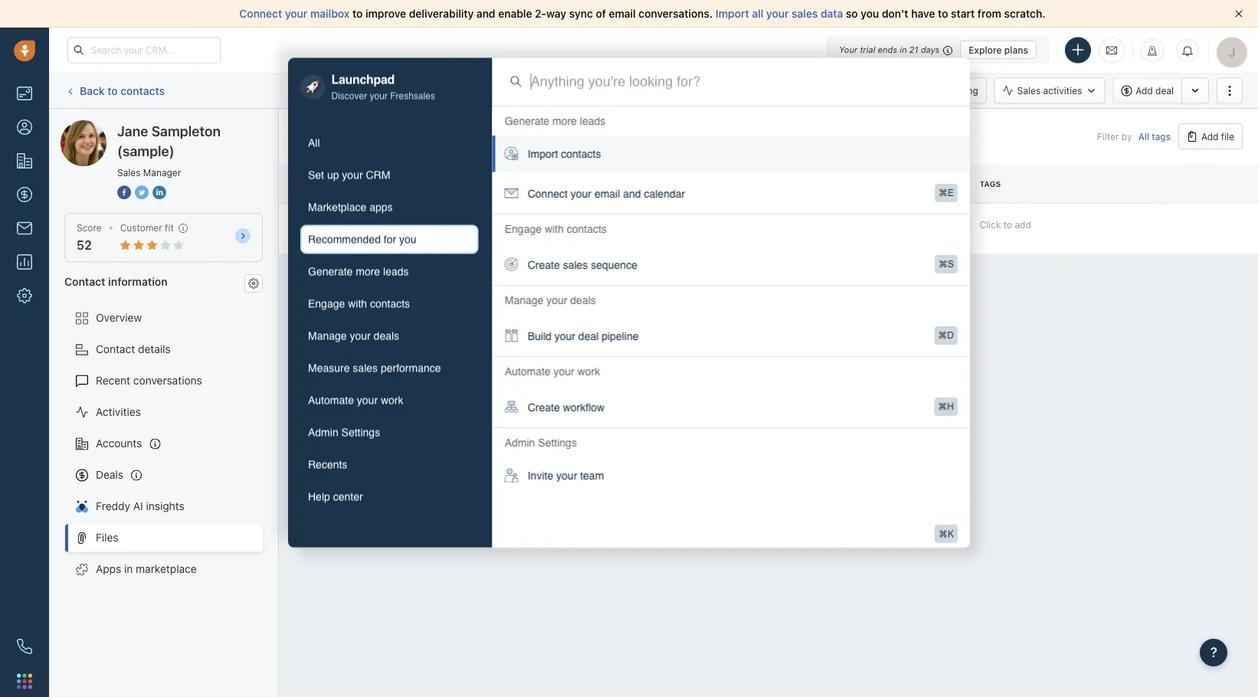 Task type: locate. For each thing, give the bounding box(es) containing it.
leads
[[580, 115, 606, 127], [580, 115, 606, 127], [383, 266, 409, 278]]

build your deal pipeline
[[528, 330, 639, 342]]

1 horizontal spatial sales
[[1017, 85, 1041, 96]]

1 vertical spatial with
[[348, 298, 367, 310]]

engage up the measure
[[308, 298, 345, 310]]

0 vertical spatial and
[[477, 7, 495, 20]]

improve
[[366, 7, 406, 20]]

tab list containing all
[[300, 128, 479, 511]]

0 horizontal spatial sales
[[117, 167, 141, 178]]

sales
[[1017, 85, 1041, 96], [117, 167, 141, 178]]

0 horizontal spatial files
[[96, 531, 118, 544]]

0 horizontal spatial automate
[[308, 394, 354, 406]]

launchpad discover your freshsales
[[331, 72, 435, 102]]

phone image
[[17, 639, 32, 654]]

⌘ h
[[938, 401, 954, 412]]

and left enable
[[477, 7, 495, 20]]

1 horizontal spatial manage your deals
[[505, 294, 596, 307]]

sequence
[[591, 258, 637, 271]]

manage up build
[[505, 294, 544, 307]]

sales for sales activities
[[1017, 85, 1041, 96]]

facebook circled image
[[117, 184, 131, 200]]

0 horizontal spatial all
[[308, 137, 320, 149]]

create up admin settings 'heading'
[[528, 401, 560, 413]]

1 vertical spatial automate your work
[[308, 394, 403, 406]]

deals
[[570, 294, 596, 307], [374, 330, 399, 342]]

deals
[[96, 469, 123, 481]]

your right up
[[342, 169, 363, 181]]

refresh.
[[703, 85, 736, 96]]

1 vertical spatial manage
[[308, 330, 347, 342]]

overview
[[96, 312, 142, 324]]

create up manage your deals 'heading'
[[528, 258, 560, 271]]

deals up build your deal pipeline
[[570, 294, 596, 307]]

linkedin circled image
[[152, 184, 166, 200]]

5 ⌘ from the top
[[939, 529, 948, 540]]

with left john
[[545, 223, 564, 235]]

all up set
[[308, 137, 320, 149]]

sales manager
[[117, 167, 181, 178]]

1 horizontal spatial automate
[[505, 366, 551, 378]]

add inside button
[[1136, 85, 1153, 96]]

you right so at the top
[[861, 7, 879, 20]]

admin settings up recents
[[308, 426, 380, 439]]

close image
[[1235, 10, 1243, 18]]

0 horizontal spatial connect
[[239, 7, 282, 20]]

1 vertical spatial work
[[381, 394, 403, 406]]

manage inside button
[[308, 330, 347, 342]]

0 vertical spatial sales
[[792, 7, 818, 20]]

recents button
[[300, 450, 479, 479]]

email right of
[[609, 7, 636, 20]]

insights
[[146, 500, 184, 513]]

updates available. click to refresh.
[[586, 85, 736, 96]]

1 vertical spatial manage your deals
[[308, 330, 399, 342]]

0 horizontal spatial engage with contacts
[[308, 298, 410, 310]]

and inside list of options list box
[[623, 187, 641, 199]]

filter by all tags
[[1097, 131, 1171, 142]]

workflow
[[563, 401, 605, 413]]

settings up invite your team
[[538, 437, 577, 449]]

admin settings inside button
[[308, 426, 380, 439]]

0 vertical spatial deal
[[1156, 85, 1174, 96]]

measure sales performance button
[[300, 354, 479, 383]]

with down generate more leads button
[[348, 298, 367, 310]]

information
[[108, 275, 168, 288]]

1 horizontal spatial work
[[577, 366, 600, 378]]

manage
[[505, 294, 544, 307], [308, 330, 347, 342]]

add inside button
[[1201, 131, 1219, 142]]

⌘ for sequence
[[939, 259, 948, 269]]

calendar
[[644, 187, 685, 199]]

admin up recents
[[308, 426, 338, 439]]

0 horizontal spatial import
[[528, 148, 558, 160]]

your inside manage your deals 'heading'
[[546, 294, 567, 307]]

0 vertical spatial contact
[[64, 275, 105, 288]]

0 vertical spatial connect
[[239, 7, 282, 20]]

all button
[[300, 128, 479, 157]]

to right mailbox
[[352, 7, 363, 20]]

Search your CRM... text field
[[67, 37, 221, 63]]

so
[[846, 7, 858, 20]]

⌘ k
[[939, 529, 954, 540]]

deal up tags
[[1156, 85, 1174, 96]]

import up connect your email and calendar
[[528, 148, 558, 160]]

your inside manage your deals button
[[350, 330, 371, 342]]

0 vertical spatial engage with contacts
[[505, 223, 607, 235]]

your inside launchpad discover your freshsales
[[370, 91, 388, 102]]

work up admin settings button
[[381, 394, 403, 406]]

sales left data
[[792, 7, 818, 20]]

1 vertical spatial create
[[528, 401, 560, 413]]

manager
[[143, 167, 181, 178]]

sales inside list of options list box
[[563, 258, 588, 271]]

1 vertical spatial engage
[[308, 298, 345, 310]]

way
[[546, 7, 566, 20]]

1 horizontal spatial and
[[623, 187, 641, 199]]

add up all tags link
[[1136, 85, 1153, 96]]

settings inside 'heading'
[[538, 437, 577, 449]]

contacts inside heading
[[567, 223, 607, 235]]

john smith
[[588, 223, 637, 234]]

marketplace apps button
[[300, 193, 479, 222]]

automate your work up create workflow
[[505, 366, 600, 378]]

0 vertical spatial add
[[1136, 85, 1153, 96]]

1 horizontal spatial deal
[[1156, 85, 1174, 96]]

1 horizontal spatial import
[[716, 7, 749, 20]]

your up create workflow
[[554, 366, 575, 378]]

sales up facebook circled image
[[117, 167, 141, 178]]

0 vertical spatial deals
[[570, 294, 596, 307]]

engage inside heading
[[505, 223, 542, 235]]

jane sampleton (sample)
[[117, 123, 221, 159]]

1 horizontal spatial admin
[[505, 437, 535, 449]]

updates available. click to refresh. link
[[563, 76, 744, 105]]

1 horizontal spatial deals
[[570, 294, 596, 307]]

how
[[329, 222, 349, 232]]

0 vertical spatial work
[[577, 366, 600, 378]]

manage your deals up measure sales performance
[[308, 330, 399, 342]]

manage up the measure
[[308, 330, 347, 342]]

connect up the engage with contacts heading
[[528, 187, 568, 199]]

freshsales
[[390, 91, 435, 102]]

deals inside manage your deals 'heading'
[[570, 294, 596, 307]]

admin inside button
[[308, 426, 338, 439]]

name
[[294, 180, 318, 189]]

0 vertical spatial sales
[[1017, 85, 1041, 96]]

engage with contacts
[[505, 223, 607, 235], [308, 298, 410, 310]]

add for add file
[[1201, 131, 1219, 142]]

3 ⌘ from the top
[[938, 330, 947, 341]]

0 vertical spatial automate
[[505, 366, 551, 378]]

with inside the engage with contacts heading
[[545, 223, 564, 235]]

admin up invite
[[505, 437, 535, 449]]

1 create from the top
[[528, 258, 560, 271]]

0 horizontal spatial manage
[[308, 330, 347, 342]]

1 horizontal spatial files
[[294, 123, 323, 139]]

your down launchpad
[[370, 91, 388, 102]]

sales left activities
[[1017, 85, 1041, 96]]

explore
[[969, 44, 1002, 55]]

connect left mailbox
[[239, 7, 282, 20]]

engage up create sales sequence on the top of the page
[[505, 223, 542, 235]]

1 vertical spatial sales
[[563, 258, 588, 271]]

sales right the measure
[[353, 362, 378, 374]]

automate inside automate your work heading
[[505, 366, 551, 378]]

0 horizontal spatial sales
[[353, 362, 378, 374]]

Anything you're looking for? field
[[531, 72, 952, 91]]

0 horizontal spatial add
[[1136, 85, 1153, 96]]

files
[[394, 222, 413, 232]]

add left file on the right top of the page
[[1201, 131, 1219, 142]]

fit
[[165, 223, 174, 233]]

by
[[1122, 131, 1132, 142]]

how to attach files to contacts? link
[[329, 221, 470, 237]]

files up apps
[[96, 531, 118, 544]]

1 vertical spatial connect
[[528, 187, 568, 199]]

0 vertical spatial with
[[545, 223, 564, 235]]

email image
[[1106, 44, 1117, 57]]

sales for create sales sequence
[[563, 258, 588, 271]]

your
[[285, 7, 308, 20], [766, 7, 789, 20], [370, 91, 388, 102], [342, 169, 363, 181], [571, 187, 592, 199], [546, 294, 567, 307], [555, 330, 575, 342], [350, 330, 371, 342], [554, 366, 575, 378], [357, 394, 378, 406], [556, 470, 577, 482]]

1 horizontal spatial engage
[[505, 223, 542, 235]]

john
[[588, 223, 609, 234]]

1 vertical spatial click
[[980, 219, 1001, 230]]

1 ⌘ from the top
[[939, 188, 948, 198]]

tab list
[[300, 128, 479, 511]]

1 horizontal spatial sales
[[563, 258, 588, 271]]

1 vertical spatial sales
[[117, 167, 141, 178]]

marketplace
[[136, 563, 197, 576]]

0 vertical spatial automate your work
[[505, 366, 600, 378]]

0 vertical spatial manage your deals
[[505, 294, 596, 307]]

0 vertical spatial create
[[528, 258, 560, 271]]

recents
[[308, 459, 347, 471]]

manage your deals up build
[[505, 294, 596, 307]]

0 horizontal spatial settings
[[341, 426, 380, 439]]

connect inside list of options list box
[[528, 187, 568, 199]]

contact up recent
[[96, 343, 135, 356]]

automate your work down measure sales performance
[[308, 394, 403, 406]]

1 horizontal spatial settings
[[538, 437, 577, 449]]

activities
[[1043, 85, 1082, 96]]

all inside button
[[308, 137, 320, 149]]

all tags link
[[1139, 131, 1171, 142]]

1 vertical spatial deal
[[578, 330, 599, 342]]

scratch.
[[1004, 7, 1046, 20]]

plans
[[1004, 44, 1028, 55]]

apps
[[96, 563, 121, 576]]

in left 21
[[900, 45, 907, 55]]

settings inside button
[[341, 426, 380, 439]]

0 horizontal spatial work
[[381, 394, 403, 406]]

sales activities button
[[994, 78, 1113, 104], [994, 78, 1105, 104]]

your up john
[[571, 187, 592, 199]]

1 vertical spatial engage with contacts
[[308, 298, 410, 310]]

smith
[[612, 223, 637, 234]]

your up measure sales performance
[[350, 330, 371, 342]]

deal left pipeline
[[578, 330, 599, 342]]

to up recommended for you on the top left
[[352, 222, 361, 232]]

admin settings heading
[[505, 435, 577, 451]]

1 horizontal spatial engage with contacts
[[505, 223, 607, 235]]

set up your crm
[[308, 169, 390, 181]]

click left add
[[980, 219, 1001, 230]]

0 horizontal spatial manage your deals
[[308, 330, 399, 342]]

files up set
[[294, 123, 323, 139]]

1 horizontal spatial automate your work
[[505, 366, 600, 378]]

admin settings up invite
[[505, 437, 577, 449]]

(sample)
[[117, 143, 174, 159]]

apps
[[369, 201, 393, 213]]

invite your team
[[528, 470, 604, 482]]

deals down engage with contacts button
[[374, 330, 399, 342]]

tags
[[980, 179, 1001, 188]]

1 horizontal spatial connect
[[528, 187, 568, 199]]

1 horizontal spatial all
[[1139, 131, 1149, 142]]

0 horizontal spatial in
[[124, 563, 133, 576]]

all right by
[[1139, 131, 1149, 142]]

0 vertical spatial click
[[668, 85, 689, 96]]

1 vertical spatial add
[[1201, 131, 1219, 142]]

email
[[657, 85, 680, 96]]

engage with contacts inside list of options list box
[[505, 223, 607, 235]]

h
[[947, 401, 954, 412]]

help center
[[308, 491, 363, 503]]

0 horizontal spatial with
[[348, 298, 367, 310]]

2 ⌘ from the top
[[939, 259, 948, 269]]

work up workflow
[[577, 366, 600, 378]]

deal inside add deal button
[[1156, 85, 1174, 96]]

2 horizontal spatial sales
[[792, 7, 818, 20]]

settings down automate your work button
[[341, 426, 380, 439]]

back
[[80, 84, 105, 97]]

conversations
[[133, 374, 202, 387]]

1 vertical spatial contact
[[96, 343, 135, 356]]

1 vertical spatial you
[[399, 233, 417, 246]]

sales inside measure sales performance button
[[353, 362, 378, 374]]

import left all
[[716, 7, 749, 20]]

1 horizontal spatial admin settings
[[505, 437, 577, 449]]

you down files
[[399, 233, 417, 246]]

back to contacts
[[80, 84, 165, 97]]

generate more leads inside list of options list box
[[505, 115, 606, 127]]

1 horizontal spatial manage
[[505, 294, 544, 307]]

your right build
[[555, 330, 575, 342]]

have
[[911, 7, 935, 20]]

0 vertical spatial manage
[[505, 294, 544, 307]]

contacts down generate more leads button
[[370, 298, 410, 310]]

mailbox
[[310, 7, 350, 20]]

admin settings button
[[300, 418, 479, 447]]

1 horizontal spatial add
[[1201, 131, 1219, 142]]

0 horizontal spatial automate your work
[[308, 394, 403, 406]]

leads inside button
[[383, 266, 409, 278]]

0 horizontal spatial engage
[[308, 298, 345, 310]]

52 button
[[77, 238, 92, 253]]

your inside automate your work heading
[[554, 366, 575, 378]]

1 vertical spatial files
[[96, 531, 118, 544]]

sales left sequence
[[563, 258, 588, 271]]

1 vertical spatial import
[[528, 148, 558, 160]]

deal
[[1156, 85, 1174, 96], [578, 330, 599, 342]]

1 vertical spatial email
[[595, 187, 620, 199]]

1 horizontal spatial with
[[545, 223, 564, 235]]

generate inside list of options list box
[[505, 115, 549, 127]]

k
[[948, 529, 954, 540]]

contact information
[[64, 275, 168, 288]]

0 vertical spatial in
[[900, 45, 907, 55]]

email up the john smith
[[595, 187, 620, 199]]

d
[[947, 330, 954, 341]]

0 horizontal spatial admin
[[308, 426, 338, 439]]

0 vertical spatial engage
[[505, 223, 542, 235]]

and right owner
[[623, 187, 641, 199]]

click
[[668, 85, 689, 96], [980, 219, 1001, 230]]

contact down 52 button
[[64, 275, 105, 288]]

2 vertical spatial sales
[[353, 362, 378, 374]]

1 vertical spatial automate
[[308, 394, 354, 406]]

engage with contacts down generate more leads button
[[308, 298, 410, 310]]

1 vertical spatial and
[[623, 187, 641, 199]]

automate down the measure
[[308, 394, 354, 406]]

0 horizontal spatial you
[[399, 233, 417, 246]]

your trial ends in 21 days
[[839, 45, 940, 55]]

contacts down search your crm... text field at top
[[121, 84, 165, 97]]

manage your deals
[[505, 294, 596, 307], [308, 330, 399, 342]]

recommended for you
[[308, 233, 417, 246]]

your down measure sales performance
[[357, 394, 378, 406]]

contacts up create sales sequence on the top of the page
[[567, 223, 607, 235]]

mng settings image
[[248, 278, 259, 289]]

automate down build
[[505, 366, 551, 378]]

contact
[[64, 275, 105, 288], [96, 343, 135, 356]]

click right available.
[[668, 85, 689, 96]]

tags
[[1152, 131, 1171, 142]]

0 horizontal spatial deals
[[374, 330, 399, 342]]

leads inside list of options list box
[[580, 115, 606, 127]]

2 create from the top
[[528, 401, 560, 413]]

0 horizontal spatial deal
[[578, 330, 599, 342]]

to left refresh.
[[691, 85, 700, 96]]

create for create workflow
[[528, 401, 560, 413]]

your up build
[[546, 294, 567, 307]]

create for create sales sequence
[[528, 258, 560, 271]]

your
[[839, 45, 858, 55]]

1 vertical spatial deals
[[374, 330, 399, 342]]

0 horizontal spatial admin settings
[[308, 426, 380, 439]]

0 vertical spatial you
[[861, 7, 879, 20]]

generate more leads heading
[[505, 114, 606, 129], [505, 114, 606, 129]]

engage with contacts up create sales sequence on the top of the page
[[505, 223, 607, 235]]

in right apps
[[124, 563, 133, 576]]



Task type: vqa. For each thing, say whether or not it's contained in the screenshot.
the leftmost week
no



Task type: describe. For each thing, give the bounding box(es) containing it.
file
[[1221, 131, 1234, 142]]

back to contacts link
[[64, 79, 166, 103]]

0 horizontal spatial and
[[477, 7, 495, 20]]

⌘ for email
[[939, 188, 948, 198]]

sales for measure sales performance
[[353, 362, 378, 374]]

sync
[[569, 7, 593, 20]]

performance
[[381, 362, 441, 374]]

automate your work inside automate your work button
[[308, 394, 403, 406]]

⌘ for deal
[[938, 330, 947, 341]]

meeting button
[[920, 78, 987, 104]]

contacts?
[[427, 222, 470, 232]]

help
[[308, 491, 330, 503]]

engage with contacts inside button
[[308, 298, 410, 310]]

explore plans link
[[960, 41, 1037, 59]]

help center button
[[300, 482, 479, 511]]

marketplace apps
[[308, 201, 393, 213]]

manage inside 'heading'
[[505, 294, 544, 307]]

contact for contact details
[[96, 343, 135, 356]]

marketplace
[[308, 201, 366, 213]]

1 horizontal spatial in
[[900, 45, 907, 55]]

21
[[909, 45, 919, 55]]

team
[[580, 470, 604, 482]]

manage your deals heading
[[505, 293, 596, 308]]

0 vertical spatial files
[[294, 123, 323, 139]]

to right the back
[[107, 84, 118, 97]]

2-
[[535, 7, 546, 20]]

engage with contacts heading
[[505, 222, 607, 237]]

manage your deals inside button
[[308, 330, 399, 342]]

your inside automate your work button
[[357, 394, 378, 406]]

manage your deals button
[[300, 321, 479, 351]]

file type
[[686, 180, 725, 189]]

add deal
[[1136, 85, 1174, 96]]

don't
[[882, 7, 908, 20]]

list of options list box
[[492, 106, 970, 494]]

start
[[951, 7, 975, 20]]

attach
[[363, 222, 391, 232]]

meeting
[[943, 85, 978, 96]]

more inside list of options list box
[[552, 115, 577, 127]]

more inside button
[[356, 266, 380, 278]]

connect your mailbox to improve deliverability and enable 2-way sync of email conversations. import all your sales data so you don't have to start from scratch.
[[239, 7, 1046, 20]]

customer fit
[[120, 223, 174, 233]]

twitter circled image
[[135, 184, 149, 200]]

launchpad
[[331, 72, 395, 86]]

add
[[1015, 219, 1031, 230]]

create workflow
[[528, 401, 605, 413]]

add for add deal
[[1136, 85, 1153, 96]]

from
[[978, 7, 1001, 20]]

freddy
[[96, 500, 130, 513]]

freshworks switcher image
[[17, 674, 32, 689]]

recommended for you button
[[300, 225, 479, 254]]

crm
[[366, 169, 390, 181]]

recent
[[96, 374, 130, 387]]

your left team
[[556, 470, 577, 482]]

sampleton
[[151, 123, 221, 139]]

create sales sequence
[[528, 258, 637, 271]]

⌘ inside 'press-command-k-to-open-and-close' element
[[939, 529, 948, 540]]

deals inside manage your deals button
[[374, 330, 399, 342]]

email inside list of options list box
[[595, 187, 620, 199]]

measure sales performance
[[308, 362, 441, 374]]

admin settings inside list of options list box
[[505, 437, 577, 449]]

contact for contact information
[[64, 275, 105, 288]]

email button
[[634, 78, 689, 104]]

sales for sales manager
[[117, 167, 141, 178]]

1 horizontal spatial click
[[980, 219, 1001, 230]]

0 vertical spatial email
[[609, 7, 636, 20]]

import inside list of options list box
[[528, 148, 558, 160]]

0 vertical spatial import
[[716, 7, 749, 20]]

your inside set up your crm button
[[342, 169, 363, 181]]

1 vertical spatial in
[[124, 563, 133, 576]]

set up your crm button
[[300, 161, 479, 190]]

contact details
[[96, 343, 171, 356]]

up
[[327, 169, 339, 181]]

deliverability
[[409, 7, 474, 20]]

connect for connect your mailbox to improve deliverability and enable 2-way sync of email conversations. import all your sales data so you don't have to start from scratch.
[[239, 7, 282, 20]]

score 52
[[77, 223, 102, 253]]

automate your work heading
[[505, 364, 600, 379]]

jane
[[117, 123, 148, 139]]

center
[[333, 491, 363, 503]]

contacts up owner
[[561, 148, 601, 160]]

to left start
[[938, 7, 948, 20]]

manage your deals inside list of options list box
[[505, 294, 596, 307]]

add file
[[1201, 131, 1234, 142]]

data
[[821, 7, 843, 20]]

your left mailbox
[[285, 7, 308, 20]]

0 horizontal spatial click
[[668, 85, 689, 96]]

work inside button
[[381, 394, 403, 406]]

phone element
[[9, 631, 40, 662]]

apps in marketplace
[[96, 563, 197, 576]]

4 ⌘ from the top
[[938, 401, 947, 412]]

of
[[596, 7, 606, 20]]

1 horizontal spatial you
[[861, 7, 879, 20]]

conversations.
[[639, 7, 713, 20]]

days
[[921, 45, 940, 55]]

accounts
[[96, 437, 142, 450]]

recent conversations
[[96, 374, 202, 387]]

with inside engage with contacts button
[[348, 298, 367, 310]]

contacts inside button
[[370, 298, 410, 310]]

engage inside button
[[308, 298, 345, 310]]

import contacts
[[528, 148, 601, 160]]

⌘ s
[[939, 259, 954, 269]]

e
[[948, 188, 954, 198]]

available.
[[625, 85, 665, 96]]

discover
[[331, 91, 367, 102]]

work inside heading
[[577, 366, 600, 378]]

automate your work inside list of options list box
[[505, 366, 600, 378]]

build
[[528, 330, 552, 342]]

sales activities
[[1017, 85, 1082, 96]]

engage with contacts button
[[300, 289, 479, 318]]

52
[[77, 238, 92, 253]]

explore plans
[[969, 44, 1028, 55]]

⌘ e
[[939, 188, 954, 198]]

activities
[[96, 406, 141, 418]]

generate inside button
[[308, 266, 353, 278]]

generate more leads inside button
[[308, 266, 409, 278]]

to right files
[[415, 222, 424, 232]]

automate inside automate your work button
[[308, 394, 354, 406]]

your right all
[[766, 7, 789, 20]]

add file button
[[1178, 123, 1243, 149]]

ai
[[133, 500, 143, 513]]

connect for connect your email and calendar
[[528, 187, 568, 199]]

pipeline
[[602, 330, 639, 342]]

to left add
[[1004, 219, 1012, 230]]

you inside button
[[399, 233, 417, 246]]

deal inside list of options list box
[[578, 330, 599, 342]]

press-command-k-to-open-and-close element
[[935, 525, 958, 543]]

automate your work button
[[300, 386, 479, 415]]

admin inside 'heading'
[[505, 437, 535, 449]]



